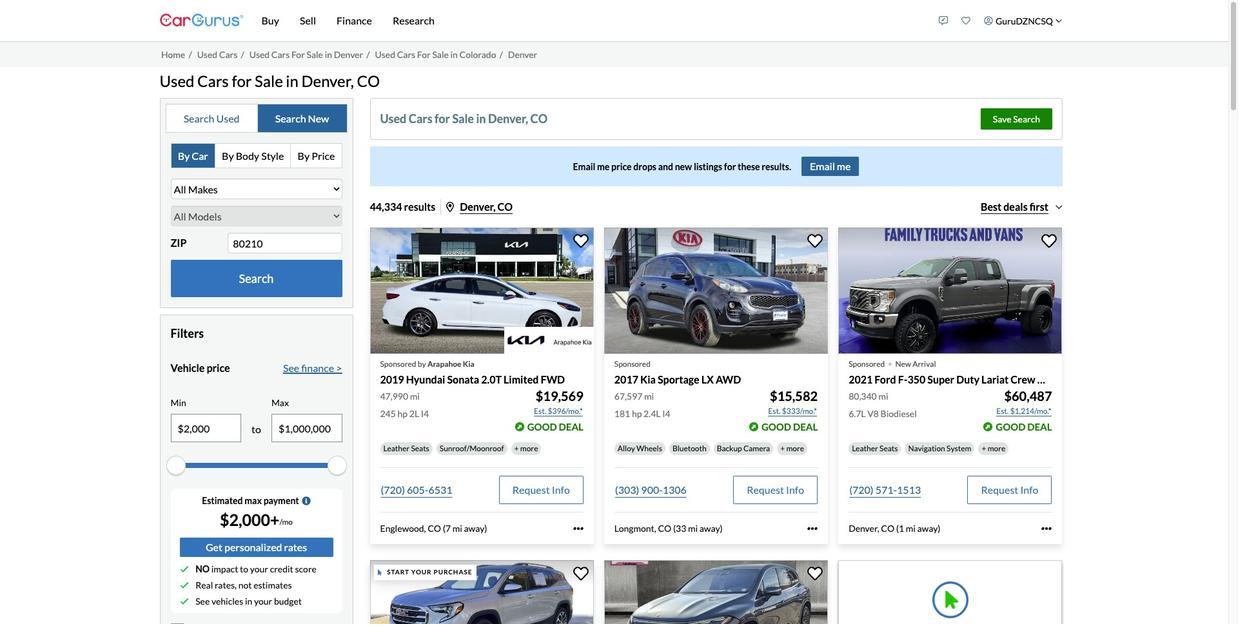 Task type: vqa. For each thing, say whether or not it's contained in the screenshot.
$25,250 Concord,
no



Task type: locate. For each thing, give the bounding box(es) containing it.
/ right used cars "link"
[[241, 49, 244, 60]]

search button
[[171, 260, 342, 297]]

2 sponsored from the left
[[614, 359, 651, 369]]

request info for ·
[[981, 483, 1038, 496]]

selenite grey metallic 2023 mercedes-benz eqs suv 580 4matic awd suv / crossover all-wheel drive automatic image
[[604, 561, 828, 624]]

(720) inside button
[[381, 483, 405, 496]]

$1,214/mo.*
[[1010, 406, 1051, 416]]

more down est. $333/mo.* button
[[786, 444, 804, 453]]

quicksilver metallic 2021 gmc terrain slt awd suv / crossover four-wheel drive 9-speed automatic image
[[370, 561, 594, 624]]

colorado
[[459, 49, 496, 60]]

4wd
[[1099, 373, 1123, 385]]

deal down the $333/mo.*
[[793, 421, 818, 433]]

mi right '(1'
[[906, 523, 916, 534]]

deal for ·
[[1027, 421, 1052, 433]]

1 vertical spatial tab list
[[171, 143, 342, 168]]

0 horizontal spatial denver
[[334, 49, 363, 60]]

denver, co button
[[446, 201, 513, 213]]

ellipsis h image
[[573, 523, 583, 534]]

by
[[418, 359, 426, 369]]

0 horizontal spatial seats
[[411, 444, 429, 453]]

good deal
[[527, 421, 583, 433], [762, 421, 818, 433], [996, 421, 1052, 433]]

request info button for ·
[[967, 476, 1052, 504]]

away) right (33
[[699, 523, 723, 534]]

seats down biodiesel
[[880, 444, 898, 453]]

80,340
[[849, 391, 877, 402]]

1 vertical spatial to
[[240, 564, 248, 575]]

0 horizontal spatial hp
[[398, 408, 408, 419]]

start
[[387, 568, 409, 576]]

47,990 mi 245 hp 2l i4
[[380, 391, 429, 419]]

3 request info button from the left
[[967, 476, 1052, 504]]

2 leather from the left
[[852, 444, 878, 453]]

by body style tab
[[215, 144, 291, 168]]

car
[[192, 150, 208, 162]]

1 horizontal spatial ellipsis h image
[[1042, 523, 1052, 534]]

1 horizontal spatial seats
[[880, 444, 898, 453]]

sponsored for ·
[[849, 359, 885, 369]]

1 request from the left
[[512, 483, 550, 496]]

user icon image
[[984, 16, 993, 25]]

1 horizontal spatial email
[[810, 160, 835, 172]]

$15,582
[[770, 388, 818, 404]]

me for email me price drops and new listings for these results.
[[597, 161, 610, 172]]

1 horizontal spatial price
[[611, 161, 632, 172]]

2 horizontal spatial for
[[724, 161, 736, 172]]

i4 inside the 47,990 mi 245 hp 2l i4
[[421, 408, 429, 419]]

mi up 2.4l
[[644, 391, 654, 402]]

search inside tab
[[184, 112, 214, 124]]

check image left no
[[180, 565, 189, 574]]

used inside tab
[[216, 112, 240, 124]]

2 (720) from the left
[[849, 483, 873, 496]]

menu bar
[[243, 0, 932, 41]]

i4
[[421, 408, 429, 419], [662, 408, 670, 419]]

0 horizontal spatial away)
[[464, 523, 487, 534]]

2 horizontal spatial good
[[996, 421, 1025, 433]]

save search button
[[981, 109, 1052, 130]]

1 est. from the left
[[534, 406, 546, 416]]

finance
[[337, 14, 372, 26]]

0 vertical spatial tab list
[[165, 104, 347, 133]]

1 horizontal spatial leather seats
[[852, 444, 898, 453]]

1 ellipsis h image from the left
[[807, 523, 818, 534]]

good deal for ·
[[996, 421, 1052, 433]]

more right system
[[988, 444, 1005, 453]]

by price tab
[[291, 144, 341, 168]]

1 horizontal spatial sponsored
[[614, 359, 651, 369]]

2 by from the left
[[222, 150, 234, 162]]

0 horizontal spatial email
[[573, 161, 595, 172]]

44,334
[[370, 201, 402, 213]]

research button
[[382, 0, 445, 41]]

1 request info button from the left
[[499, 476, 583, 504]]

email right results.
[[810, 160, 835, 172]]

leather seats down "v8"
[[852, 444, 898, 453]]

request info for arapahoe kia
[[512, 483, 570, 496]]

sponsored for 2017
[[614, 359, 651, 369]]

sponsored up 2019 in the left of the page
[[380, 359, 416, 369]]

kia inside sponsored by arapahoe kia 2019 hyundai sonata 2.0t limited fwd
[[463, 359, 474, 369]]

+
[[514, 444, 519, 453], [780, 444, 785, 453], [982, 444, 986, 453]]

ellipsis h image
[[807, 523, 818, 534], [1042, 523, 1052, 534]]

571-
[[875, 483, 897, 496]]

0 vertical spatial see
[[283, 362, 299, 374]]

0 horizontal spatial ellipsis h image
[[807, 523, 818, 534]]

price
[[611, 161, 632, 172], [207, 362, 230, 374]]

2 horizontal spatial est.
[[996, 406, 1009, 416]]

1 + more from the left
[[514, 444, 538, 453]]

3 more from the left
[[988, 444, 1005, 453]]

0 horizontal spatial to
[[240, 564, 248, 575]]

denver down finance dropdown button
[[334, 49, 363, 60]]

0 horizontal spatial (720)
[[381, 483, 405, 496]]

leather seats for ·
[[852, 444, 898, 453]]

to left max text box
[[252, 423, 261, 435]]

hp inside 67,597 mi 181 hp 2.4l i4
[[632, 408, 642, 419]]

denver, co (1 mi away)
[[849, 523, 940, 534]]

check image
[[180, 565, 189, 574], [180, 581, 189, 590], [180, 597, 189, 606]]

i4 inside 67,597 mi 181 hp 2.4l i4
[[662, 408, 670, 419]]

by left price
[[298, 150, 310, 162]]

3 info from the left
[[1020, 483, 1038, 496]]

see for see vehicles in your budget
[[196, 596, 210, 607]]

0 horizontal spatial request info button
[[499, 476, 583, 504]]

+ more for arapahoe kia
[[514, 444, 538, 453]]

more for ·
[[988, 444, 1005, 453]]

0 horizontal spatial est.
[[534, 406, 546, 416]]

search up style
[[275, 112, 306, 124]]

1 away) from the left
[[464, 523, 487, 534]]

3 request from the left
[[981, 483, 1018, 496]]

181
[[614, 408, 630, 419]]

2 est. from the left
[[768, 406, 781, 416]]

good down est. $333/mo.* button
[[762, 421, 791, 433]]

1 horizontal spatial for
[[417, 49, 431, 60]]

+ more
[[514, 444, 538, 453], [780, 444, 804, 453], [982, 444, 1005, 453]]

1 horizontal spatial to
[[252, 423, 261, 435]]

0 horizontal spatial + more
[[514, 444, 538, 453]]

1 sponsored from the left
[[380, 359, 416, 369]]

search down zip phone field
[[239, 272, 274, 286]]

3 + from the left
[[982, 444, 986, 453]]

by for by body style
[[222, 150, 234, 162]]

(303)
[[615, 483, 639, 496]]

$19,569
[[536, 388, 583, 404]]

2 horizontal spatial more
[[988, 444, 1005, 453]]

0 horizontal spatial info
[[552, 483, 570, 496]]

by left car
[[178, 150, 190, 162]]

away) right '(1'
[[917, 523, 940, 534]]

new
[[308, 112, 329, 124], [895, 359, 911, 369]]

check image left real
[[180, 581, 189, 590]]

by car tab
[[171, 144, 215, 168]]

1 info from the left
[[552, 483, 570, 496]]

2 horizontal spatial request info button
[[967, 476, 1052, 504]]

1 horizontal spatial away)
[[699, 523, 723, 534]]

estimates
[[254, 580, 292, 591]]

email left the drops
[[573, 161, 595, 172]]

sell
[[300, 14, 316, 26]]

2 i4 from the left
[[662, 408, 670, 419]]

1 hp from the left
[[398, 408, 408, 419]]

estimated max payment
[[202, 495, 299, 506]]

check image left vehicles
[[180, 597, 189, 606]]

email me button
[[801, 157, 859, 176]]

info for ·
[[1020, 483, 1038, 496]]

0 vertical spatial kia
[[463, 359, 474, 369]]

good
[[527, 421, 557, 433], [762, 421, 791, 433], [996, 421, 1025, 433]]

saved cars image
[[962, 16, 971, 25]]

2.0t
[[481, 373, 502, 385]]

used cars for sale in denver, co
[[160, 71, 380, 90], [380, 112, 547, 126]]

1 horizontal spatial good
[[762, 421, 791, 433]]

to up real rates, not estimates
[[240, 564, 248, 575]]

ellipsis h image for ·
[[1042, 523, 1052, 534]]

1 horizontal spatial good deal
[[762, 421, 818, 433]]

0 horizontal spatial for
[[291, 49, 305, 60]]

1 good from the left
[[527, 421, 557, 433]]

1 horizontal spatial for
[[435, 112, 450, 126]]

vehicles
[[211, 596, 243, 607]]

credit
[[270, 564, 293, 575]]

(720)
[[381, 483, 405, 496], [849, 483, 873, 496]]

leather down 245
[[383, 444, 410, 453]]

0 horizontal spatial good deal
[[527, 421, 583, 433]]

info circle image
[[302, 496, 311, 505]]

2 vertical spatial check image
[[180, 597, 189, 606]]

est. down "$19,569"
[[534, 406, 546, 416]]

search inside "tab"
[[275, 112, 306, 124]]

f-
[[898, 373, 907, 385]]

seats for ·
[[880, 444, 898, 453]]

kia right 2017
[[640, 373, 656, 385]]

2 good from the left
[[762, 421, 791, 433]]

request info button for arapahoe kia
[[499, 476, 583, 504]]

+ right sunroof/moonroof
[[514, 444, 519, 453]]

3 + more from the left
[[982, 444, 1005, 453]]

me for email me
[[837, 160, 851, 172]]

home link
[[161, 49, 185, 60]]

denver,
[[301, 71, 354, 90], [488, 112, 528, 126], [460, 201, 496, 213], [849, 523, 879, 534]]

2 horizontal spatial + more
[[982, 444, 1005, 453]]

1 vertical spatial kia
[[640, 373, 656, 385]]

more down est. $396/mo.* button in the left of the page
[[520, 444, 538, 453]]

0 horizontal spatial leather
[[383, 444, 410, 453]]

1 leather from the left
[[383, 444, 410, 453]]

0 horizontal spatial kia
[[463, 359, 474, 369]]

see left finance on the bottom of the page
[[283, 362, 299, 374]]

away) for by
[[464, 523, 487, 534]]

(720) 605-6531
[[381, 483, 452, 496]]

i4 right the 2l
[[421, 408, 429, 419]]

co
[[357, 71, 380, 90], [530, 112, 547, 126], [497, 201, 513, 213], [428, 523, 441, 534], [658, 523, 671, 534], [881, 523, 894, 534]]

tab list
[[165, 104, 347, 133], [171, 143, 342, 168]]

1 horizontal spatial denver
[[508, 49, 537, 60]]

wheels
[[636, 444, 662, 453]]

47,990
[[380, 391, 408, 402]]

1 horizontal spatial kia
[[640, 373, 656, 385]]

1 seats from the left
[[411, 444, 429, 453]]

good down the est. $1,214/mo.* button
[[996, 421, 1025, 433]]

gray 2021 ford f-350 super duty lariat crew cab lb drw 4wd pickup truck four-wheel drive automatic image
[[838, 228, 1062, 354]]

backup camera
[[717, 444, 770, 453]]

budget
[[274, 596, 302, 607]]

2 good deal from the left
[[762, 421, 818, 433]]

good deal for arapahoe kia
[[527, 421, 583, 433]]

2 info from the left
[[786, 483, 804, 496]]

3 by from the left
[[298, 150, 310, 162]]

co for englewood, co (7 mi away)
[[428, 523, 441, 534]]

sponsored up 2021 at the bottom right of page
[[849, 359, 885, 369]]

+ more right camera
[[780, 444, 804, 453]]

1 horizontal spatial deal
[[793, 421, 818, 433]]

1 horizontal spatial me
[[837, 160, 851, 172]]

(720) inside 'button'
[[849, 483, 873, 496]]

leather seats down the 2l
[[383, 444, 429, 453]]

0 horizontal spatial good
[[527, 421, 557, 433]]

price right the vehicle
[[207, 362, 230, 374]]

max
[[245, 495, 262, 506]]

(303) 900-1306
[[615, 483, 687, 496]]

email inside button
[[810, 160, 835, 172]]

sponsored inside sponsored by arapahoe kia 2019 hyundai sonata 2.0t limited fwd
[[380, 359, 416, 369]]

2 / from the left
[[241, 49, 244, 60]]

3 request info from the left
[[981, 483, 1038, 496]]

in
[[325, 49, 332, 60], [450, 49, 458, 60], [286, 71, 298, 90], [476, 112, 486, 126], [245, 596, 252, 607]]

/
[[189, 49, 192, 60], [241, 49, 244, 60], [366, 49, 370, 60], [500, 49, 503, 60]]

sponsored for by
[[380, 359, 416, 369]]

3 / from the left
[[366, 49, 370, 60]]

1 (720) from the left
[[381, 483, 405, 496]]

search used tab
[[166, 105, 258, 132]]

0 horizontal spatial new
[[308, 112, 329, 124]]

good down est. $396/mo.* button in the left of the page
[[527, 421, 557, 433]]

seats down the 2l
[[411, 444, 429, 453]]

for
[[291, 49, 305, 60], [417, 49, 431, 60]]

for down research dropdown button
[[417, 49, 431, 60]]

(720) left '605-'
[[381, 483, 405, 496]]

sponsored inside sponsored 2017 kia sportage lx awd
[[614, 359, 651, 369]]

/ right home
[[189, 49, 192, 60]]

body
[[236, 150, 259, 162]]

0 vertical spatial new
[[308, 112, 329, 124]]

away) right (7
[[464, 523, 487, 534]]

gurudzncsq menu
[[932, 3, 1069, 39]]

0 horizontal spatial for
[[232, 71, 252, 90]]

search up car
[[184, 112, 214, 124]]

email for email me
[[810, 160, 835, 172]]

search new tab
[[258, 105, 347, 132]]

good deal down est. $396/mo.* button in the left of the page
[[527, 421, 583, 433]]

est.
[[534, 406, 546, 416], [768, 406, 781, 416], [996, 406, 1009, 416]]

co for longmont, co (33 mi away)
[[658, 523, 671, 534]]

(33
[[673, 523, 686, 534]]

quartz white pearl 2019 hyundai sonata 2.0t limited fwd sedan front-wheel drive automatic image
[[370, 228, 594, 354]]

2 horizontal spatial away)
[[917, 523, 940, 534]]

+ right camera
[[780, 444, 785, 453]]

0 vertical spatial check image
[[180, 565, 189, 574]]

by for by car
[[178, 150, 190, 162]]

2 horizontal spatial request info
[[981, 483, 1038, 496]]

3 away) from the left
[[917, 523, 940, 534]]

good deal down est. $333/mo.* button
[[762, 421, 818, 433]]

hyundai
[[406, 373, 445, 385]]

impact
[[211, 564, 238, 575]]

2 horizontal spatial by
[[298, 150, 310, 162]]

1 horizontal spatial + more
[[780, 444, 804, 453]]

request for ·
[[981, 483, 1018, 496]]

1 horizontal spatial more
[[786, 444, 804, 453]]

2 + from the left
[[780, 444, 785, 453]]

hp inside the 47,990 mi 245 hp 2l i4
[[398, 408, 408, 419]]

0 horizontal spatial i4
[[421, 408, 429, 419]]

2 request info from the left
[[747, 483, 804, 496]]

limited
[[504, 373, 539, 385]]

denver right colorado
[[508, 49, 537, 60]]

+ more down est. $396/mo.* button in the left of the page
[[514, 444, 538, 453]]

2 horizontal spatial info
[[1020, 483, 1038, 496]]

price left the drops
[[611, 161, 632, 172]]

seats
[[411, 444, 429, 453], [880, 444, 898, 453]]

+ right system
[[982, 444, 986, 453]]

1 vertical spatial new
[[895, 359, 911, 369]]

0 horizontal spatial price
[[207, 362, 230, 374]]

3 good from the left
[[996, 421, 1025, 433]]

1306
[[663, 483, 687, 496]]

est. down $15,582
[[768, 406, 781, 416]]

1 + from the left
[[514, 444, 519, 453]]

your down estimates
[[254, 596, 272, 607]]

lb
[[1058, 373, 1070, 385]]

+ for arapahoe kia
[[514, 444, 519, 453]]

search inside button
[[239, 272, 274, 286]]

good for arapahoe kia
[[527, 421, 557, 433]]

3 est. from the left
[[996, 406, 1009, 416]]

0 horizontal spatial more
[[520, 444, 538, 453]]

me inside button
[[837, 160, 851, 172]]

mi down the ford
[[878, 391, 888, 402]]

0 horizontal spatial request
[[512, 483, 550, 496]]

1 horizontal spatial hp
[[632, 408, 642, 419]]

1 horizontal spatial request
[[747, 483, 784, 496]]

2 horizontal spatial sponsored
[[849, 359, 885, 369]]

1 check image from the top
[[180, 565, 189, 574]]

by price
[[298, 150, 335, 162]]

1 horizontal spatial by
[[222, 150, 234, 162]]

6.7l
[[849, 408, 866, 419]]

2 away) from the left
[[699, 523, 723, 534]]

1 vertical spatial price
[[207, 362, 230, 374]]

search
[[184, 112, 214, 124], [275, 112, 306, 124], [1013, 114, 1040, 125], [239, 272, 274, 286]]

1 horizontal spatial see
[[283, 362, 299, 374]]

new right ·
[[895, 359, 911, 369]]

2021
[[849, 373, 873, 385]]

2 horizontal spatial request
[[981, 483, 1018, 496]]

2 deal from the left
[[793, 421, 818, 433]]

1 by from the left
[[178, 150, 190, 162]]

2 check image from the top
[[180, 581, 189, 590]]

0 horizontal spatial see
[[196, 596, 210, 607]]

menu bar containing buy
[[243, 0, 932, 41]]

cargurus logo homepage link image
[[160, 2, 243, 39]]

deal down $396/mo.*
[[559, 421, 583, 433]]

new up by price
[[308, 112, 329, 124]]

lariat
[[981, 373, 1009, 385]]

0 horizontal spatial leather seats
[[383, 444, 429, 453]]

these
[[738, 161, 760, 172]]

1 horizontal spatial request info
[[747, 483, 804, 496]]

0 horizontal spatial request info
[[512, 483, 570, 496]]

deal down $1,214/mo.*
[[1027, 421, 1052, 433]]

by for by price
[[298, 150, 310, 162]]

1 vertical spatial check image
[[180, 581, 189, 590]]

i4 right 2.4l
[[662, 408, 670, 419]]

2 + more from the left
[[780, 444, 804, 453]]

1 request info from the left
[[512, 483, 570, 496]]

your up estimates
[[250, 564, 268, 575]]

1 good deal from the left
[[527, 421, 583, 433]]

sale
[[307, 49, 323, 60], [432, 49, 449, 60], [255, 71, 283, 90], [452, 112, 474, 126]]

chevron down image
[[1055, 17, 1062, 24]]

1 deal from the left
[[559, 421, 583, 433]]

cars
[[219, 49, 237, 60], [271, 49, 290, 60], [397, 49, 415, 60], [197, 71, 229, 90], [409, 112, 432, 126]]

0 horizontal spatial by
[[178, 150, 190, 162]]

request info button
[[499, 476, 583, 504], [733, 476, 818, 504], [967, 476, 1052, 504]]

2 horizontal spatial good deal
[[996, 421, 1052, 433]]

0 horizontal spatial sponsored
[[380, 359, 416, 369]]

seats for by
[[411, 444, 429, 453]]

deal for arapahoe kia
[[559, 421, 583, 433]]

research
[[393, 14, 435, 26]]

hp
[[398, 408, 408, 419], [632, 408, 642, 419]]

0 horizontal spatial deal
[[559, 421, 583, 433]]

1 horizontal spatial i4
[[662, 408, 670, 419]]

3 good deal from the left
[[996, 421, 1052, 433]]

1 horizontal spatial leather
[[852, 444, 878, 453]]

by
[[178, 150, 190, 162], [222, 150, 234, 162], [298, 150, 310, 162]]

search for search used
[[184, 112, 214, 124]]

2 ellipsis h image from the left
[[1042, 523, 1052, 534]]

tab list containing by car
[[171, 143, 342, 168]]

good deal down the est. $1,214/mo.* button
[[996, 421, 1052, 433]]

est. left $1,214/mo.*
[[996, 406, 1009, 416]]

2 seats from the left
[[880, 444, 898, 453]]

/ down finance dropdown button
[[366, 49, 370, 60]]

away)
[[464, 523, 487, 534], [699, 523, 723, 534], [917, 523, 940, 534]]

3 sponsored from the left
[[849, 359, 885, 369]]

black cherry 2017 kia sportage lx awd suv / crossover all-wheel drive 6-speed automatic image
[[604, 228, 828, 354]]

1 horizontal spatial info
[[786, 483, 804, 496]]

new inside "tab"
[[308, 112, 329, 124]]

2 leather seats from the left
[[852, 444, 898, 453]]

sponsored inside the sponsored · new arrival 2021 ford f-350 super duty lariat crew cab lb drw 4wd
[[849, 359, 885, 369]]

good for ·
[[996, 421, 1025, 433]]

by left body
[[222, 150, 234, 162]]

(720) for by
[[381, 483, 405, 496]]

/ right colorado
[[500, 49, 503, 60]]

leather seats for by
[[383, 444, 429, 453]]

see down real
[[196, 596, 210, 607]]

super
[[927, 373, 954, 385]]

1 denver from the left
[[334, 49, 363, 60]]

navigation system
[[908, 444, 971, 453]]

real
[[196, 580, 213, 591]]

ford
[[875, 373, 896, 385]]

3 check image from the top
[[180, 597, 189, 606]]

hp right 181 on the bottom of page
[[632, 408, 642, 419]]

see finance >
[[283, 362, 342, 374]]

1 horizontal spatial +
[[780, 444, 785, 453]]

1 i4 from the left
[[421, 408, 429, 419]]

1 horizontal spatial (720)
[[849, 483, 873, 496]]

for down sell popup button
[[291, 49, 305, 60]]

est. inside the $60,487 est. $1,214/mo.*
[[996, 406, 1009, 416]]

1 more from the left
[[520, 444, 538, 453]]

home
[[161, 49, 185, 60]]

ZIP telephone field
[[228, 233, 342, 254]]

(7
[[443, 523, 451, 534]]

1 vertical spatial see
[[196, 596, 210, 607]]

+ more right system
[[982, 444, 1005, 453]]

hp left the 2l
[[398, 408, 408, 419]]

2 for from the left
[[417, 49, 431, 60]]

2 horizontal spatial +
[[982, 444, 986, 453]]

1 horizontal spatial request info button
[[733, 476, 818, 504]]

save
[[993, 114, 1011, 125]]

mi up the 2l
[[410, 391, 420, 402]]

0 vertical spatial for
[[232, 71, 252, 90]]

1 horizontal spatial est.
[[768, 406, 781, 416]]

search right the save
[[1013, 114, 1040, 125]]

0 horizontal spatial +
[[514, 444, 519, 453]]

mi right (7
[[452, 523, 462, 534]]

1 horizontal spatial new
[[895, 359, 911, 369]]

$60,487
[[1004, 388, 1052, 404]]

2 hp from the left
[[632, 408, 642, 419]]

more for arapahoe kia
[[520, 444, 538, 453]]

leather down 6.7l
[[852, 444, 878, 453]]

(720) left 571- on the bottom
[[849, 483, 873, 496]]

est. inside $19,569 est. $396/mo.*
[[534, 406, 546, 416]]

1 leather seats from the left
[[383, 444, 429, 453]]

(720) 605-6531 button
[[380, 476, 453, 504]]

map marker alt image
[[446, 202, 454, 212]]

2 horizontal spatial deal
[[1027, 421, 1052, 433]]

3 deal from the left
[[1027, 421, 1052, 433]]

sponsored up 2017
[[614, 359, 651, 369]]

0 horizontal spatial me
[[597, 161, 610, 172]]

kia up sonata
[[463, 359, 474, 369]]



Task type: describe. For each thing, give the bounding box(es) containing it.
longmont,
[[614, 523, 656, 534]]

get personalized rates button
[[180, 538, 333, 557]]

purchase
[[434, 568, 472, 576]]

2 request info button from the left
[[733, 476, 818, 504]]

cab
[[1037, 373, 1056, 385]]

bluetooth
[[672, 444, 706, 453]]

add a car review image
[[939, 16, 948, 25]]

fwd
[[541, 373, 565, 385]]

mi inside 67,597 mi 181 hp 2.4l i4
[[644, 391, 654, 402]]

style
[[261, 150, 284, 162]]

used cars for sale in colorado link
[[375, 49, 496, 60]]

longmont, co (33 mi away)
[[614, 523, 723, 534]]

buy
[[261, 14, 279, 26]]

see vehicles in your budget
[[196, 596, 302, 607]]

(720) for ·
[[849, 483, 873, 496]]

not
[[238, 580, 252, 591]]

1 / from the left
[[189, 49, 192, 60]]

1513
[[897, 483, 921, 496]]

67,597 mi 181 hp 2.4l i4
[[614, 391, 670, 419]]

get
[[206, 541, 222, 553]]

(1
[[896, 523, 904, 534]]

sponsored · new arrival 2021 ford f-350 super duty lariat crew cab lb drw 4wd
[[849, 351, 1123, 385]]

max
[[271, 397, 289, 408]]

get personalized rates
[[206, 541, 307, 553]]

crew
[[1011, 373, 1035, 385]]

/mo
[[280, 517, 293, 527]]

englewood, co (7 mi away)
[[380, 523, 487, 534]]

$15,582 est. $333/mo.*
[[768, 388, 818, 416]]

tab list containing search used
[[165, 104, 347, 133]]

zip
[[171, 237, 187, 249]]

drw
[[1072, 373, 1097, 385]]

67,597
[[614, 391, 642, 402]]

email for email me price drops and new listings for these results.
[[573, 161, 595, 172]]

duty
[[956, 373, 979, 385]]

2 vertical spatial for
[[724, 161, 736, 172]]

>
[[336, 362, 342, 374]]

sonata
[[447, 373, 479, 385]]

and
[[658, 161, 673, 172]]

save search
[[993, 114, 1040, 125]]

alloy
[[618, 444, 635, 453]]

mi right (33
[[688, 523, 698, 534]]

gurudzncsq menu item
[[977, 3, 1069, 39]]

leather for by
[[383, 444, 410, 453]]

2 request from the left
[[747, 483, 784, 496]]

co for denver, co
[[497, 201, 513, 213]]

$2,000+ /mo
[[220, 510, 293, 529]]

·
[[887, 351, 893, 374]]

4 / from the left
[[500, 49, 503, 60]]

605-
[[407, 483, 428, 496]]

search for search new
[[275, 112, 306, 124]]

+ more for ·
[[982, 444, 1005, 453]]

lx
[[701, 373, 714, 385]]

price
[[312, 150, 335, 162]]

email me price drops and new listings for these results.
[[573, 161, 791, 172]]

system
[[947, 444, 971, 453]]

2017
[[614, 373, 638, 385]]

used cars link
[[197, 49, 237, 60]]

mi inside 80,340 mi 6.7l v8 biodiesel
[[878, 391, 888, 402]]

rates
[[284, 541, 307, 553]]

1 vertical spatial for
[[435, 112, 450, 126]]

est. inside "$15,582 est. $333/mo.*"
[[768, 406, 781, 416]]

new inside the sponsored · new arrival 2021 ford f-350 super duty lariat crew cab lb drw 4wd
[[895, 359, 911, 369]]

Min text field
[[171, 415, 241, 442]]

i4 for $19,569
[[421, 408, 429, 419]]

start your purchase
[[387, 568, 472, 576]]

see finance > link
[[283, 361, 342, 376]]

est. for arapahoe kia
[[534, 406, 546, 416]]

see for see finance >
[[283, 362, 299, 374]]

0 vertical spatial to
[[252, 423, 261, 435]]

1 for from the left
[[291, 49, 305, 60]]

denver, co
[[460, 201, 513, 213]]

350
[[907, 373, 925, 385]]

hp for $15,582
[[632, 408, 642, 419]]

min
[[171, 397, 186, 408]]

results
[[404, 201, 435, 213]]

est. for ·
[[996, 406, 1009, 416]]

co for denver, co (1 mi away)
[[881, 523, 894, 534]]

2 denver from the left
[[508, 49, 537, 60]]

arapahoe kia image
[[504, 327, 594, 354]]

request for arapahoe kia
[[512, 483, 550, 496]]

i4 for $15,582
[[662, 408, 670, 419]]

buy button
[[251, 0, 289, 41]]

away) for 2017
[[699, 523, 723, 534]]

info for arapahoe kia
[[552, 483, 570, 496]]

by car
[[178, 150, 208, 162]]

search inside button
[[1013, 114, 1040, 125]]

sponsored by arapahoe kia 2019 hyundai sonata 2.0t limited fwd
[[380, 359, 565, 385]]

2.4l
[[644, 408, 661, 419]]

payment
[[263, 495, 299, 506]]

search used
[[184, 112, 240, 124]]

1 vertical spatial used cars for sale in denver, co
[[380, 112, 547, 126]]

2 more from the left
[[786, 444, 804, 453]]

search for search
[[239, 272, 274, 286]]

check image for see vehicles in your budget
[[180, 597, 189, 606]]

0 vertical spatial price
[[611, 161, 632, 172]]

$333/mo.*
[[782, 406, 817, 416]]

score
[[295, 564, 317, 575]]

mouse pointer image
[[378, 569, 382, 576]]

kia inside sponsored 2017 kia sportage lx awd
[[640, 373, 656, 385]]

$60,487 est. $1,214/mo.*
[[996, 388, 1052, 416]]

mi inside the 47,990 mi 245 hp 2l i4
[[410, 391, 420, 402]]

(720) 571-1513
[[849, 483, 921, 496]]

gurudzncsq
[[996, 15, 1053, 26]]

est. $396/mo.* button
[[533, 405, 583, 418]]

(720) 571-1513 button
[[849, 476, 922, 504]]

Max text field
[[272, 415, 341, 442]]

away) for ·
[[917, 523, 940, 534]]

no impact to your credit score
[[196, 564, 317, 575]]

finance
[[301, 362, 334, 374]]

personalized
[[224, 541, 282, 553]]

backup
[[717, 444, 742, 453]]

listings
[[694, 161, 722, 172]]

results.
[[762, 161, 791, 172]]

hp for $19,569
[[398, 408, 408, 419]]

gurudzncsq button
[[977, 3, 1069, 39]]

your right "start"
[[411, 568, 432, 576]]

check image for real rates, not estimates
[[180, 581, 189, 590]]

email me
[[810, 160, 851, 172]]

alloy wheels
[[618, 444, 662, 453]]

$396/mo.*
[[548, 406, 583, 416]]

$2,000+
[[220, 510, 280, 529]]

your for budget
[[254, 596, 272, 607]]

44,334 results
[[370, 201, 435, 213]]

your for credit
[[250, 564, 268, 575]]

ellipsis h image for 2017
[[807, 523, 818, 534]]

leather for ·
[[852, 444, 878, 453]]

sponsored 2017 kia sportage lx awd
[[614, 359, 741, 385]]

+ for ·
[[982, 444, 986, 453]]

biodiesel
[[881, 408, 917, 419]]

0 vertical spatial used cars for sale in denver, co
[[160, 71, 380, 90]]



